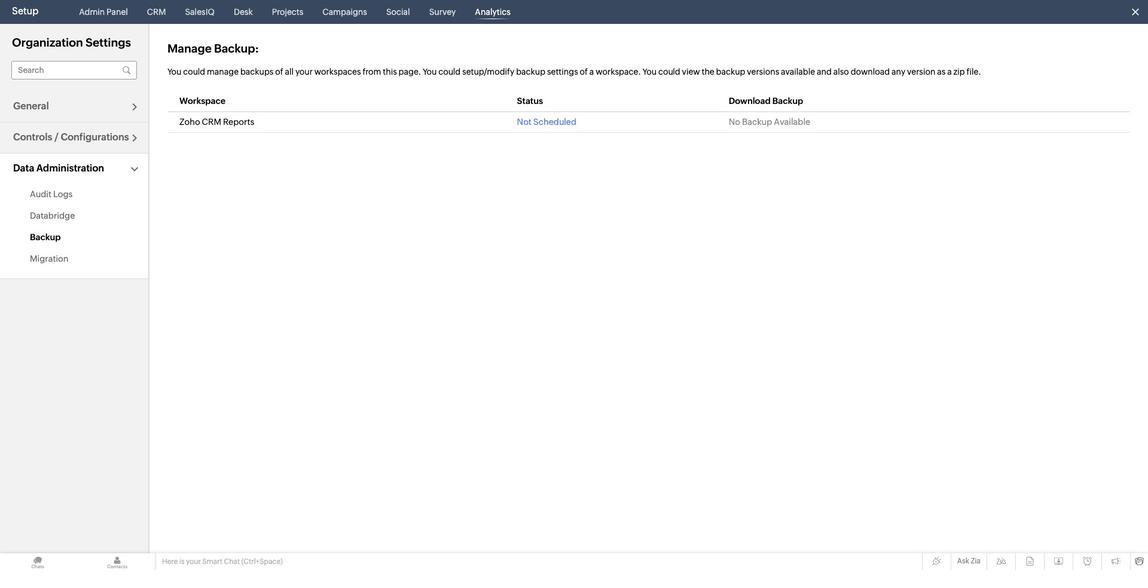 Task type: describe. For each thing, give the bounding box(es) containing it.
crm
[[147, 7, 166, 17]]

desk
[[234, 7, 253, 17]]

projects link
[[267, 0, 308, 24]]

here is your smart chat (ctrl+space)
[[162, 558, 283, 567]]

admin panel
[[79, 7, 128, 17]]

projects
[[272, 7, 304, 17]]

salesiq
[[185, 7, 215, 17]]

(ctrl+space)
[[241, 558, 283, 567]]

zia
[[971, 558, 981, 566]]

analytics
[[475, 7, 511, 17]]

desk link
[[229, 0, 258, 24]]

admin panel link
[[74, 0, 133, 24]]

setup
[[12, 5, 38, 17]]

campaigns
[[323, 7, 367, 17]]



Task type: vqa. For each thing, say whether or not it's contained in the screenshot.
social LINK
yes



Task type: locate. For each thing, give the bounding box(es) containing it.
is
[[179, 558, 185, 567]]

social link
[[382, 0, 415, 24]]

your
[[186, 558, 201, 567]]

admin
[[79, 7, 105, 17]]

survey link
[[425, 0, 461, 24]]

analytics link
[[471, 0, 516, 24]]

chats image
[[0, 554, 75, 571]]

salesiq link
[[180, 0, 220, 24]]

survey
[[429, 7, 456, 17]]

contacts image
[[80, 554, 155, 571]]

crm link
[[142, 0, 171, 24]]

chat
[[224, 558, 240, 567]]

smart
[[202, 558, 223, 567]]

here
[[162, 558, 178, 567]]

ask zia
[[958, 558, 981, 566]]

campaigns link
[[318, 0, 372, 24]]

social
[[386, 7, 410, 17]]

panel
[[107, 7, 128, 17]]

ask
[[958, 558, 970, 566]]



